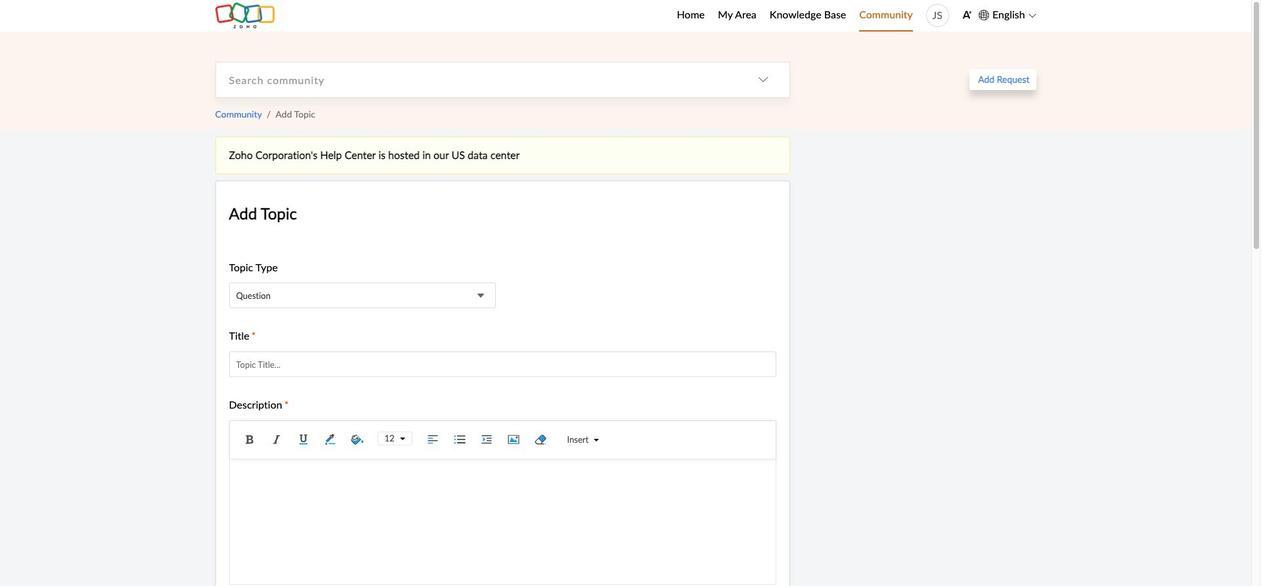 Task type: describe. For each thing, give the bounding box(es) containing it.
font color image
[[320, 429, 340, 449]]

Topic Title... field
[[229, 351, 776, 377]]

clear formatting image
[[531, 429, 550, 449]]

font size image
[[395, 436, 405, 441]]

choose languages element
[[979, 7, 1037, 23]]

user preference element
[[963, 6, 972, 26]]

italic (ctrl+i) image
[[266, 429, 286, 449]]

lists image
[[450, 429, 470, 449]]

bold (ctrl+b) image
[[240, 429, 259, 449]]



Task type: vqa. For each thing, say whether or not it's contained in the screenshot.
user preference element
yes



Task type: locate. For each thing, give the bounding box(es) containing it.
Search community  field
[[216, 62, 737, 97]]

insert image image
[[504, 429, 523, 449]]

align image
[[423, 429, 443, 449]]

background color image
[[347, 429, 367, 449]]

choose category image
[[758, 74, 768, 85]]

underline (ctrl+u) image
[[293, 429, 313, 449]]

topic type element
[[229, 283, 496, 309]]

user preference image
[[963, 10, 972, 20]]

indent image
[[477, 429, 496, 449]]

insert options image
[[589, 437, 599, 443]]

choose category element
[[737, 62, 789, 97]]



